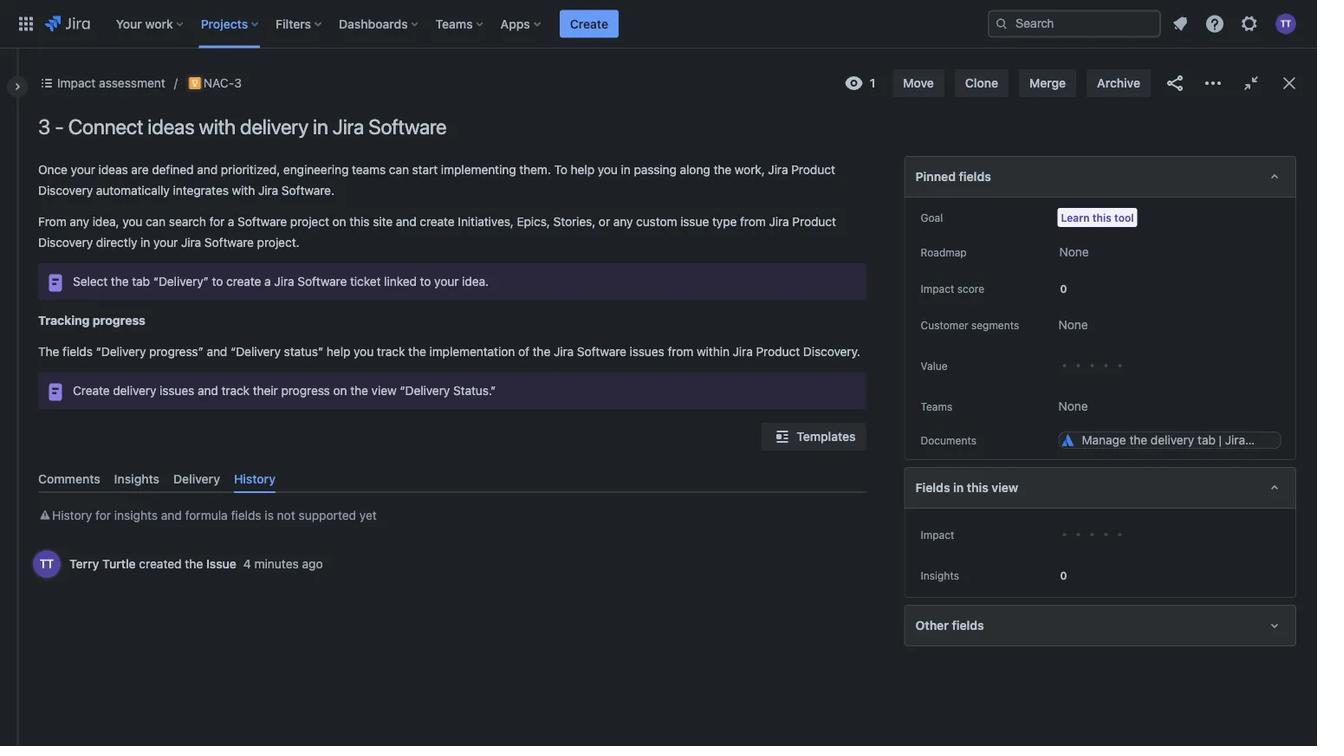 Task type: locate. For each thing, give the bounding box(es) containing it.
1 vertical spatial product
[[793, 215, 836, 229]]

1 horizontal spatial to
[[420, 274, 431, 289]]

2 0 from the top
[[1061, 569, 1067, 582]]

0 vertical spatial with
[[199, 114, 236, 139]]

1
[[870, 76, 876, 90]]

notifications image
[[1170, 13, 1191, 34]]

0 horizontal spatial can
[[146, 215, 166, 229]]

with
[[199, 114, 236, 139], [232, 183, 255, 198]]

insights inside 'dropdown button'
[[921, 569, 959, 582]]

insights
[[114, 471, 160, 486], [921, 569, 959, 582]]

start
[[412, 163, 438, 177]]

1 vertical spatial impact
[[921, 283, 955, 295]]

minutes
[[254, 557, 299, 571]]

1 vertical spatial on
[[333, 384, 347, 398]]

initiatives,
[[458, 215, 514, 229]]

0 horizontal spatial you
[[122, 215, 142, 229]]

panel note image for create
[[45, 382, 66, 402]]

create right 'apps' popup button
[[570, 16, 608, 31]]

0 vertical spatial delivery
[[240, 114, 308, 139]]

none
[[1060, 245, 1089, 259], [1059, 318, 1088, 332], [1059, 399, 1088, 413]]

tool
[[1115, 211, 1134, 224]]

fields for pinned
[[959, 169, 991, 184]]

primary element
[[10, 0, 988, 48]]

view down the fields "delivery progress" and "delivery status" help you track the implementation of the jira software issues from within jira product discovery.
[[372, 384, 397, 398]]

1 horizontal spatial view
[[992, 481, 1019, 495]]

1 any from the left
[[70, 215, 89, 229]]

track down linked
[[377, 345, 405, 359]]

delivery
[[240, 114, 308, 139], [113, 384, 156, 398]]

tab list containing comments
[[31, 465, 873, 493]]

this left tool
[[1093, 211, 1112, 224]]

2 vertical spatial impact
[[921, 529, 955, 541]]

you up directly
[[122, 215, 142, 229]]

clone button
[[955, 69, 1009, 97]]

impact up -
[[57, 76, 96, 90]]

and
[[197, 163, 218, 177], [396, 215, 417, 229], [207, 345, 227, 359], [198, 384, 218, 398], [161, 508, 182, 523]]

software down search
[[204, 235, 254, 250]]

from
[[740, 215, 766, 229], [668, 345, 694, 359]]

select
[[73, 274, 108, 289]]

for right search
[[209, 215, 225, 229]]

from left within
[[668, 345, 694, 359]]

0 vertical spatial product
[[792, 163, 835, 177]]

0 vertical spatial your
[[71, 163, 95, 177]]

projects
[[201, 16, 248, 31]]

other
[[916, 618, 949, 633]]

apps button
[[496, 10, 548, 38]]

0 horizontal spatial issues
[[160, 384, 194, 398]]

help right to in the left of the page
[[571, 163, 595, 177]]

your right once
[[71, 163, 95, 177]]

panel note image left select
[[45, 272, 66, 293]]

in left passing
[[621, 163, 631, 177]]

issues down progress"
[[160, 384, 194, 398]]

you right to in the left of the page
[[598, 163, 618, 177]]

ideas left are
[[98, 163, 128, 177]]

jira down project.
[[274, 274, 294, 289]]

your work
[[116, 16, 173, 31]]

jira
[[333, 114, 364, 139], [768, 163, 788, 177], [258, 183, 278, 198], [769, 215, 789, 229], [181, 235, 201, 250], [274, 274, 294, 289], [554, 345, 574, 359], [733, 345, 753, 359]]

this right fields
[[967, 481, 989, 495]]

none down the learn
[[1060, 245, 1089, 259]]

1 horizontal spatial delivery
[[240, 114, 308, 139]]

1 horizontal spatial ideas
[[148, 114, 194, 139]]

3 left -
[[38, 114, 50, 139]]

0 vertical spatial ideas
[[148, 114, 194, 139]]

2 any from the left
[[614, 215, 633, 229]]

0 horizontal spatial track
[[221, 384, 250, 398]]

and right progress"
[[207, 345, 227, 359]]

3 up 3 - connect ideas with delivery in jira software
[[234, 76, 242, 90]]

-
[[55, 114, 64, 139]]

impact inside dropdown button
[[921, 283, 955, 295]]

1 vertical spatial insights
[[921, 569, 959, 582]]

1 vertical spatial your
[[153, 235, 178, 250]]

filters
[[276, 16, 311, 31]]

help right status"
[[327, 345, 350, 359]]

1 vertical spatial with
[[232, 183, 255, 198]]

a
[[228, 215, 234, 229], [265, 274, 271, 289]]

banner
[[0, 0, 1318, 49]]

delivery down progress"
[[113, 384, 156, 398]]

1 vertical spatial view
[[992, 481, 1019, 495]]

0 vertical spatial create
[[420, 215, 455, 229]]

1 horizontal spatial issues
[[630, 345, 665, 359]]

0 vertical spatial panel note image
[[45, 272, 66, 293]]

panel note image for select
[[45, 272, 66, 293]]

idea.
[[462, 274, 489, 289]]

fields
[[959, 169, 991, 184], [63, 345, 93, 359], [231, 508, 261, 523], [952, 618, 984, 633]]

0 vertical spatial none
[[1060, 245, 1089, 259]]

0 down the learn
[[1061, 283, 1067, 295]]

2 vertical spatial you
[[354, 345, 374, 359]]

in right directly
[[141, 235, 150, 250]]

2 horizontal spatial you
[[598, 163, 618, 177]]

in
[[313, 114, 328, 139], [621, 163, 631, 177], [141, 235, 150, 250], [954, 481, 964, 495]]

none right segments
[[1059, 318, 1088, 332]]

0 vertical spatial teams
[[436, 16, 473, 31]]

0 horizontal spatial to
[[212, 274, 223, 289]]

1 vertical spatial teams
[[921, 400, 953, 413]]

connect
[[68, 114, 143, 139]]

track left their
[[221, 384, 250, 398]]

1 vertical spatial for
[[95, 508, 111, 523]]

jira right the work,
[[768, 163, 788, 177]]

impact for score
[[921, 283, 955, 295]]

custom
[[636, 215, 677, 229]]

discovery
[[38, 183, 93, 198], [38, 235, 93, 250]]

3
[[234, 76, 242, 90], [38, 114, 50, 139]]

ideas
[[148, 114, 194, 139], [98, 163, 128, 177]]

with down prioritized, on the top
[[232, 183, 255, 198]]

1 panel note image from the top
[[45, 272, 66, 293]]

create
[[570, 16, 608, 31], [73, 384, 110, 398]]

impact
[[57, 76, 96, 90], [921, 283, 955, 295], [921, 529, 955, 541]]

0 horizontal spatial this
[[350, 215, 370, 229]]

"delivery
[[96, 345, 146, 359], [231, 345, 281, 359], [400, 384, 450, 398]]

ideas up defined
[[148, 114, 194, 139]]

from
[[38, 215, 66, 229]]

fields right 'pinned'
[[959, 169, 991, 184]]

2 discovery from the top
[[38, 235, 93, 250]]

create for create delivery issues and track their progress on the view "delivery status."
[[73, 384, 110, 398]]

impact up insights 'dropdown button'
[[921, 529, 955, 541]]

on right their
[[333, 384, 347, 398]]

teams inside dropdown button
[[921, 400, 953, 413]]

1 horizontal spatial insights
[[921, 569, 959, 582]]

1 vertical spatial 0
[[1061, 569, 1067, 582]]

2 horizontal spatial your
[[434, 274, 459, 289]]

this left site
[[350, 215, 370, 229]]

software
[[368, 114, 447, 139], [238, 215, 287, 229], [204, 235, 254, 250], [298, 274, 347, 289], [577, 345, 627, 359]]

on right project
[[332, 215, 346, 229]]

templates button
[[762, 423, 866, 451]]

1 horizontal spatial any
[[614, 215, 633, 229]]

1 horizontal spatial for
[[209, 215, 225, 229]]

directly
[[96, 235, 137, 250]]

the fields "delivery progress" and "delivery status" help you track the implementation of the jira software issues from within jira product discovery.
[[38, 345, 864, 359]]

more image
[[1203, 73, 1224, 94]]

ticket
[[350, 274, 381, 289]]

1 vertical spatial progress
[[281, 384, 330, 398]]

discovery inside once your ideas are defined and prioritized, engineering teams can start implementing them. to help you in passing along the work, jira product discovery automatically integrates with jira software.
[[38, 183, 93, 198]]

jira image
[[45, 13, 90, 34], [45, 13, 90, 34]]

ago
[[302, 557, 323, 571]]

with down "nac-3" link at the top of page
[[199, 114, 236, 139]]

can left search
[[146, 215, 166, 229]]

panel note image down the
[[45, 382, 66, 402]]

"delivery down tracking progress
[[96, 345, 146, 359]]

0 horizontal spatial teams
[[436, 16, 473, 31]]

stories,
[[553, 215, 596, 229]]

assessment
[[99, 76, 165, 90]]

0 vertical spatial discovery
[[38, 183, 93, 198]]

"delivery down the fields "delivery progress" and "delivery status" help you track the implementation of the jira software issues from within jira product discovery.
[[400, 384, 450, 398]]

yet
[[360, 508, 377, 523]]

defined
[[152, 163, 194, 177]]

templates
[[797, 429, 856, 444]]

insights up the insights
[[114, 471, 160, 486]]

0 horizontal spatial 3
[[38, 114, 50, 139]]

teams inside popup button
[[436, 16, 473, 31]]

0 horizontal spatial insights
[[114, 471, 160, 486]]

2 panel note image from the top
[[45, 382, 66, 402]]

insights down 'impact' popup button
[[921, 569, 959, 582]]

progress down status"
[[281, 384, 330, 398]]

issues left within
[[630, 345, 665, 359]]

view right fields
[[992, 481, 1019, 495]]

0 vertical spatial insights
[[114, 471, 160, 486]]

0 up other fields element
[[1061, 569, 1067, 582]]

create down once your ideas are defined and prioritized, engineering teams can start implementing them. to help you in passing along the work, jira product discovery automatically integrates with jira software.
[[420, 215, 455, 229]]

1 horizontal spatial your
[[153, 235, 178, 250]]

progress"
[[149, 345, 203, 359]]

impact inside 'link'
[[57, 76, 96, 90]]

not
[[277, 508, 295, 523]]

documents
[[921, 434, 977, 446]]

teams
[[436, 16, 473, 31], [921, 400, 953, 413]]

history down comments
[[52, 508, 92, 523]]

1 button
[[839, 69, 883, 97]]

from inside from any idea, you can search for a software project on this site and create initiatives, epics, stories, or any custom issue type from jira product discovery directly in your jira software project.
[[740, 215, 766, 229]]

0 vertical spatial issues
[[630, 345, 665, 359]]

1 vertical spatial can
[[146, 215, 166, 229]]

for left the insights
[[95, 508, 111, 523]]

product inside once your ideas are defined and prioritized, engineering teams can start implementing them. to help you in passing along the work, jira product discovery automatically integrates with jira software.
[[792, 163, 835, 177]]

fields right other
[[952, 618, 984, 633]]

panel note image
[[45, 272, 66, 293], [45, 382, 66, 402]]

create for create
[[570, 16, 608, 31]]

and right site
[[396, 215, 417, 229]]

0 horizontal spatial from
[[668, 345, 694, 359]]

product
[[792, 163, 835, 177], [793, 215, 836, 229], [756, 345, 800, 359]]

epics,
[[517, 215, 550, 229]]

1 vertical spatial create
[[73, 384, 110, 398]]

delivery up prioritized, on the top
[[240, 114, 308, 139]]

0 horizontal spatial delivery
[[113, 384, 156, 398]]

2 vertical spatial product
[[756, 345, 800, 359]]

select the tab "delivery" to create a jira software ticket linked to your idea.
[[73, 274, 489, 289]]

work
[[145, 16, 173, 31]]

0 vertical spatial can
[[389, 163, 409, 177]]

0 vertical spatial view
[[372, 384, 397, 398]]

fields right the
[[63, 345, 93, 359]]

0 horizontal spatial any
[[70, 215, 89, 229]]

customer
[[921, 319, 969, 331]]

and inside from any idea, you can search for a software project on this site and create initiatives, epics, stories, or any custom issue type from jira product discovery directly in your jira software project.
[[396, 215, 417, 229]]

1 horizontal spatial history
[[234, 471, 276, 486]]

"delivery up their
[[231, 345, 281, 359]]

pinned fields element
[[905, 156, 1297, 198]]

discovery down from
[[38, 235, 93, 250]]

can left start
[[389, 163, 409, 177]]

software for for
[[238, 215, 287, 229]]

site
[[373, 215, 393, 229]]

learn this tool
[[1061, 211, 1134, 224]]

0 horizontal spatial a
[[228, 215, 234, 229]]

1 vertical spatial issues
[[160, 384, 194, 398]]

0 horizontal spatial ideas
[[98, 163, 128, 177]]

your inside from any idea, you can search for a software project on this site and create initiatives, epics, stories, or any custom issue type from jira product discovery directly in your jira software project.
[[153, 235, 178, 250]]

issues
[[630, 345, 665, 359], [160, 384, 194, 398]]

1 horizontal spatial from
[[740, 215, 766, 229]]

0 horizontal spatial view
[[372, 384, 397, 398]]

you right status"
[[354, 345, 374, 359]]

can inside from any idea, you can search for a software project on this site and create initiatives, epics, stories, or any custom issue type from jira product discovery directly in your jira software project.
[[146, 215, 166, 229]]

0 vertical spatial for
[[209, 215, 225, 229]]

1 horizontal spatial 3
[[234, 76, 242, 90]]

from right the type
[[740, 215, 766, 229]]

0 horizontal spatial history
[[52, 508, 92, 523]]

your work button
[[111, 10, 190, 38]]

none up fields in this view element
[[1059, 399, 1088, 413]]

your down search
[[153, 235, 178, 250]]

0 vertical spatial from
[[740, 215, 766, 229]]

1 horizontal spatial track
[[377, 345, 405, 359]]

teams left apps on the top left of the page
[[436, 16, 473, 31]]

0 horizontal spatial create
[[226, 274, 261, 289]]

impact assessment link
[[36, 73, 165, 94]]

archive
[[1097, 76, 1141, 90]]

on inside from any idea, you can search for a software project on this site and create initiatives, epics, stories, or any custom issue type from jira product discovery directly in your jira software project.
[[332, 215, 346, 229]]

progress down tab
[[93, 313, 145, 328]]

0 horizontal spatial your
[[71, 163, 95, 177]]

your
[[71, 163, 95, 177], [153, 235, 178, 250], [434, 274, 459, 289]]

0 vertical spatial 3
[[234, 76, 242, 90]]

current project sidebar image
[[0, 69, 38, 104]]

to right linked
[[420, 274, 431, 289]]

a down integrates
[[228, 215, 234, 229]]

create inside button
[[570, 16, 608, 31]]

create down project.
[[226, 274, 261, 289]]

software up project.
[[238, 215, 287, 229]]

any
[[70, 215, 89, 229], [614, 215, 633, 229]]

software up start
[[368, 114, 447, 139]]

and up integrates
[[197, 163, 218, 177]]

in right fields
[[954, 481, 964, 495]]

for inside from any idea, you can search for a software project on this site and create initiatives, epics, stories, or any custom issue type from jira product discovery directly in your jira software project.
[[209, 215, 225, 229]]

0 vertical spatial a
[[228, 215, 234, 229]]

1 horizontal spatial you
[[354, 345, 374, 359]]

0 vertical spatial progress
[[93, 313, 145, 328]]

0 vertical spatial you
[[598, 163, 618, 177]]

tab list
[[31, 465, 873, 493]]

editor templates image
[[773, 426, 793, 447]]

viewkind image
[[36, 73, 57, 94]]

1 horizontal spatial help
[[571, 163, 595, 177]]

progress
[[93, 313, 145, 328], [281, 384, 330, 398]]

0 vertical spatial create
[[570, 16, 608, 31]]

0 vertical spatial impact
[[57, 76, 96, 90]]

1 vertical spatial history
[[52, 508, 92, 523]]

1 vertical spatial ideas
[[98, 163, 128, 177]]

1 0 from the top
[[1061, 283, 1067, 295]]

your left idea.
[[434, 274, 459, 289]]

history up is
[[234, 471, 276, 486]]

a down project.
[[265, 274, 271, 289]]

in up the engineering
[[313, 114, 328, 139]]

0 vertical spatial help
[[571, 163, 595, 177]]

discovery down once
[[38, 183, 93, 198]]

search image
[[995, 17, 1009, 31]]

0 vertical spatial 0
[[1061, 283, 1067, 295]]

software left ticket
[[298, 274, 347, 289]]

1 vertical spatial help
[[327, 345, 350, 359]]

0
[[1061, 283, 1067, 295], [1061, 569, 1067, 582]]

1 horizontal spatial a
[[265, 274, 271, 289]]

their
[[253, 384, 278, 398]]

jira right the type
[[769, 215, 789, 229]]

0 vertical spatial history
[[234, 471, 276, 486]]

create delivery issues and track their progress on the view "delivery status."
[[73, 384, 496, 398]]

manag
[[1281, 431, 1318, 446]]

create down tracking progress
[[73, 384, 110, 398]]

1 vertical spatial you
[[122, 215, 142, 229]]

1 horizontal spatial this
[[967, 481, 989, 495]]

to right the '"delivery"'
[[212, 274, 223, 289]]

a inside from any idea, you can search for a software project on this site and create initiatives, epics, stories, or any custom issue type from jira product discovery directly in your jira software project.
[[228, 215, 234, 229]]

any right or
[[614, 215, 633, 229]]

any left idea,
[[70, 215, 89, 229]]

apps
[[501, 16, 530, 31]]

teams up 'documents' dropdown button
[[921, 400, 953, 413]]

1 horizontal spatial create
[[570, 16, 608, 31]]

close image
[[1279, 73, 1300, 94]]

type
[[712, 215, 737, 229]]

impact left score
[[921, 283, 955, 295]]

1 discovery from the top
[[38, 183, 93, 198]]

1 vertical spatial discovery
[[38, 235, 93, 250]]

archive button
[[1087, 69, 1151, 97]]

1 vertical spatial panel note image
[[45, 382, 66, 402]]



Task type: vqa. For each thing, say whether or not it's contained in the screenshot.
the Default user preferences link
no



Task type: describe. For each thing, give the bounding box(es) containing it.
product inside from any idea, you can search for a software project on this site and create initiatives, epics, stories, or any custom issue type from jira product discovery directly in your jira software project.
[[793, 215, 836, 229]]

you inside from any idea, you can search for a software project on this site and create initiatives, epics, stories, or any custom issue type from jira product discovery directly in your jira software project.
[[122, 215, 142, 229]]

and left formula
[[161, 508, 182, 523]]

jira down search
[[181, 235, 201, 250]]

2 to from the left
[[420, 274, 431, 289]]

engineering
[[283, 163, 349, 177]]

discovery.
[[803, 345, 861, 359]]

1 vertical spatial none
[[1059, 318, 1088, 332]]

goal
[[921, 211, 943, 224]]

1 horizontal spatial progress
[[281, 384, 330, 398]]

0 horizontal spatial for
[[95, 508, 111, 523]]

jira up teams
[[333, 114, 364, 139]]

status"
[[284, 345, 323, 359]]

fields in this view element
[[905, 467, 1297, 509]]

collapse image
[[1241, 73, 1262, 94]]

2 vertical spatial none
[[1059, 399, 1088, 413]]

"delivery"
[[153, 274, 209, 289]]

1 vertical spatial track
[[221, 384, 250, 398]]

1 vertical spatial delivery
[[113, 384, 156, 398]]

insights
[[114, 508, 158, 523]]

1 vertical spatial a
[[265, 274, 271, 289]]

documents button
[[916, 430, 982, 451]]

banner containing your work
[[0, 0, 1318, 49]]

your
[[116, 16, 142, 31]]

once your ideas are defined and prioritized, engineering teams can start implementing them. to help you in passing along the work, jira product discovery automatically integrates with jira software.
[[38, 163, 839, 198]]

merge button
[[1019, 69, 1077, 97]]

discovery inside from any idea, you can search for a software project on this site and create initiatives, epics, stories, or any custom issue type from jira product discovery directly in your jira software project.
[[38, 235, 93, 250]]

1 vertical spatial from
[[668, 345, 694, 359]]

in inside from any idea, you can search for a software project on this site and create initiatives, epics, stories, or any custom issue type from jira product discovery directly in your jira software project.
[[141, 235, 150, 250]]

create button
[[560, 10, 619, 38]]

you inside once your ideas are defined and prioritized, engineering teams can start implementing them. to help you in passing along the work, jira product discovery automatically integrates with jira software.
[[598, 163, 618, 177]]

share image
[[1165, 73, 1186, 94]]

and inside once your ideas are defined and prioritized, engineering teams can start implementing them. to help you in passing along the work, jira product discovery automatically integrates with jira software.
[[197, 163, 218, 177]]

integrates
[[173, 183, 229, 198]]

customer segments button
[[916, 315, 1025, 335]]

fields in this view
[[916, 481, 1019, 495]]

pinned fields
[[916, 169, 991, 184]]

in inside once your ideas are defined and prioritized, engineering teams can start implementing them. to help you in passing along the work, jira product discovery automatically integrates with jira software.
[[621, 163, 631, 177]]

2 horizontal spatial "delivery
[[400, 384, 450, 398]]

software for a
[[298, 274, 347, 289]]

merge
[[1030, 76, 1066, 90]]

implementing
[[441, 163, 516, 177]]

teams button
[[430, 10, 490, 38]]

from any idea, you can search for a software project on this site and create initiatives, epics, stories, or any custom issue type from jira product discovery directly in your jira software project.
[[38, 215, 840, 250]]

manag link
[[1060, 431, 1318, 448]]

idea,
[[92, 215, 119, 229]]

create inside from any idea, you can search for a software project on this site and create initiatives, epics, stories, or any custom issue type from jira product discovery directly in your jira software project.
[[420, 215, 455, 229]]

and down progress"
[[198, 384, 218, 398]]

jira right within
[[733, 345, 753, 359]]

implementation
[[429, 345, 515, 359]]

delivery
[[173, 471, 220, 486]]

automatically
[[96, 183, 170, 198]]

score
[[958, 283, 985, 295]]

ideas inside once your ideas are defined and prioritized, engineering teams can start implementing them. to help you in passing along the work, jira product discovery automatically integrates with jira software.
[[98, 163, 128, 177]]

your inside once your ideas are defined and prioritized, engineering teams can start implementing them. to help you in passing along the work, jira product discovery automatically integrates with jira software.
[[71, 163, 95, 177]]

3 - connect ideas with delivery in jira software
[[38, 114, 447, 139]]

customer segments
[[921, 319, 1020, 331]]

0 horizontal spatial progress
[[93, 313, 145, 328]]

of
[[518, 345, 529, 359]]

2 horizontal spatial this
[[1093, 211, 1112, 224]]

can inside once your ideas are defined and prioritized, engineering teams can start implementing them. to help you in passing along the work, jira product discovery automatically integrates with jira software.
[[389, 163, 409, 177]]

1 vertical spatial create
[[226, 274, 261, 289]]

linked
[[384, 274, 417, 289]]

impact score
[[921, 283, 985, 295]]

history for history for insights and formula fields is not supported yet
[[52, 508, 92, 523]]

along
[[680, 163, 711, 177]]

other fields element
[[905, 605, 1297, 647]]

fields for the
[[63, 345, 93, 359]]

impact score button
[[916, 278, 990, 299]]

0 horizontal spatial help
[[327, 345, 350, 359]]

terry turtle created the issue 4 minutes ago
[[69, 557, 323, 571]]

roadmap button
[[916, 242, 972, 263]]

issue
[[206, 557, 236, 571]]

software for in
[[368, 114, 447, 139]]

project
[[290, 215, 329, 229]]

1 vertical spatial 3
[[38, 114, 50, 139]]

4
[[243, 557, 251, 571]]

within
[[697, 345, 730, 359]]

software.
[[282, 183, 335, 198]]

help inside once your ideas are defined and prioritized, engineering teams can start implementing them. to help you in passing along the work, jira product discovery automatically integrates with jira software.
[[571, 163, 595, 177]]

jira down prioritized, on the top
[[258, 183, 278, 198]]

to
[[554, 163, 568, 177]]

jira right of at the top left of the page
[[554, 345, 574, 359]]

settings image
[[1240, 13, 1260, 34]]

value
[[921, 360, 948, 372]]

teams button
[[916, 396, 958, 417]]

1 horizontal spatial "delivery
[[231, 345, 281, 359]]

tab
[[132, 274, 150, 289]]

appswitcher icon image
[[16, 13, 36, 34]]

are
[[131, 163, 149, 177]]

Search field
[[988, 10, 1162, 38]]

1 to from the left
[[212, 274, 223, 289]]

or
[[599, 215, 610, 229]]

help image
[[1205, 13, 1226, 34]]

project.
[[257, 235, 300, 250]]

2 vertical spatial your
[[434, 274, 459, 289]]

0 vertical spatial track
[[377, 345, 405, 359]]

teams
[[352, 163, 386, 177]]

move button
[[893, 69, 945, 97]]

supported
[[299, 508, 356, 523]]

your profile and settings image
[[1276, 13, 1297, 34]]

insights button
[[916, 565, 965, 586]]

software right of at the top left of the page
[[577, 345, 627, 359]]

fields left is
[[231, 508, 261, 523]]

once
[[38, 163, 68, 177]]

impact button
[[916, 524, 960, 545]]

projects button
[[196, 10, 265, 38]]

tracking progress
[[38, 313, 145, 328]]

fields for other
[[952, 618, 984, 633]]

nac-3 link
[[186, 73, 254, 94]]

formula
[[185, 508, 228, 523]]

dashboards
[[339, 16, 408, 31]]

the inside once your ideas are defined and prioritized, engineering teams can start implementing them. to help you in passing along the work, jira product discovery automatically integrates with jira software.
[[714, 163, 732, 177]]

history for history
[[234, 471, 276, 486]]

created
[[139, 557, 182, 571]]

history for insights and formula fields is not supported yet
[[52, 508, 377, 523]]

filters button
[[271, 10, 329, 38]]

other fields
[[916, 618, 984, 633]]

roadmap
[[921, 246, 967, 258]]

impact for assessment
[[57, 76, 96, 90]]

nac-3
[[204, 76, 242, 90]]

with inside once your ideas are defined and prioritized, engineering teams can start implementing them. to help you in passing along the work, jira product discovery automatically integrates with jira software.
[[232, 183, 255, 198]]

work,
[[735, 163, 765, 177]]

this inside from any idea, you can search for a software project on this site and create initiatives, epics, stories, or any custom issue type from jira product discovery directly in your jira software project.
[[350, 215, 370, 229]]

0 horizontal spatial "delivery
[[96, 345, 146, 359]]

passing
[[634, 163, 677, 177]]

status."
[[453, 384, 496, 398]]

clone
[[966, 76, 999, 90]]

impact inside popup button
[[921, 529, 955, 541]]

pinned
[[916, 169, 956, 184]]

goal button
[[916, 207, 949, 228]]

tracking
[[38, 313, 90, 328]]



